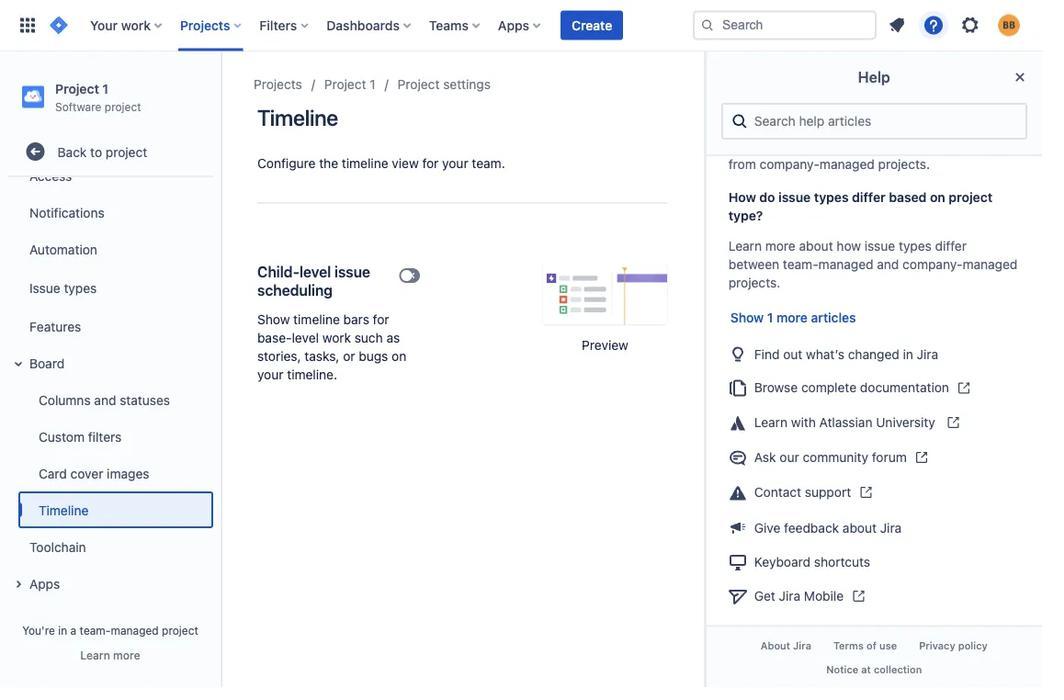 Task type: describe. For each thing, give the bounding box(es) containing it.
work inside 'show timeline bars for base-level work such as stories, tasks, or bugs on your timeline.'
[[322, 330, 351, 346]]

privacy policy link
[[909, 635, 999, 658]]

jira inside get jira mobile link
[[779, 589, 801, 604]]

columns and statuses link
[[18, 382, 213, 418]]

1 horizontal spatial your
[[442, 156, 468, 171]]

card
[[39, 466, 67, 481]]

learn more button
[[80, 648, 140, 663]]

toolchain link
[[7, 529, 213, 566]]

changed
[[848, 347, 900, 362]]

project settings
[[398, 77, 491, 92]]

team- inside learn more about how issue types differ between team-managed and company-managed projects.
[[783, 257, 819, 273]]

team- inside learn more about what makes configuring and setting up your team-managed project different from company-managed projects.
[[822, 139, 857, 154]]

1 horizontal spatial in
[[903, 347, 914, 362]]

shortcuts
[[814, 555, 871, 570]]

close image
[[1009, 66, 1031, 88]]

find out what's changed in jira
[[755, 347, 939, 362]]

apps button
[[7, 566, 213, 602]]

teams button
[[424, 11, 487, 40]]

complete
[[802, 381, 857, 396]]

preview
[[582, 337, 629, 353]]

bars
[[343, 312, 369, 327]]

statuses
[[120, 392, 170, 408]]

about jira button
[[750, 635, 823, 658]]

get jira mobile link
[[722, 579, 1028, 614]]

contact support link
[[722, 476, 1028, 511]]

differ inside how do issue types differ based on project type?
[[852, 190, 886, 205]]

about for your
[[800, 120, 834, 136]]

learn more
[[80, 649, 140, 662]]

based
[[889, 190, 927, 205]]

2 vertical spatial about
[[843, 521, 877, 536]]

timeline preview with child issue planning disabled image
[[543, 263, 667, 325]]

on inside 'show timeline bars for base-level work such as stories, tasks, or bugs on your timeline.'
[[392, 349, 407, 364]]

contact support
[[755, 485, 852, 500]]

1 horizontal spatial timeline
[[342, 156, 388, 171]]

1 for project 1
[[370, 77, 376, 92]]

learn for learn more about how issue types differ between team-managed and company-managed projects.
[[729, 239, 762, 254]]

filters
[[260, 17, 297, 33]]

custom filters link
[[18, 418, 213, 455]]

project for project settings
[[398, 77, 440, 92]]

more for learn more about what makes configuring and setting up your team-managed project different from company-managed projects.
[[766, 120, 796, 136]]

project down apps button
[[162, 624, 198, 637]]

get jira mobile
[[755, 589, 844, 604]]

project 1 link
[[324, 74, 376, 96]]

0 horizontal spatial in
[[58, 624, 67, 637]]

forum
[[872, 450, 907, 465]]

of
[[867, 640, 877, 652]]

back to project link
[[7, 133, 213, 170]]

expand image for board
[[7, 353, 29, 375]]

or
[[343, 349, 355, 364]]

project inside how do issue types differ based on project type?
[[949, 190, 993, 205]]

notifications
[[29, 205, 104, 220]]

scheduling
[[257, 282, 333, 299]]

privacy
[[920, 640, 956, 652]]

primary element
[[11, 0, 693, 51]]

give
[[755, 521, 781, 536]]

help
[[859, 68, 891, 86]]

types inside group
[[64, 280, 97, 295]]

back to project
[[58, 144, 147, 159]]

to
[[90, 144, 102, 159]]

learn for learn more about what makes configuring and setting up your team-managed project different from company-managed projects.
[[729, 120, 762, 136]]

automation
[[29, 242, 97, 257]]

configure the timeline view for your team.
[[257, 156, 505, 171]]

1 for project 1 software project
[[102, 81, 109, 96]]

contact
[[755, 485, 802, 500]]

appswitcher icon image
[[17, 14, 39, 36]]

such
[[355, 330, 383, 346]]

support
[[805, 485, 852, 500]]

terms of use link
[[823, 635, 909, 658]]

differ inside learn more about how issue types differ between team-managed and company-managed projects.
[[936, 239, 967, 254]]

access link
[[7, 157, 213, 194]]

policy
[[959, 640, 988, 652]]

from
[[729, 157, 757, 172]]

and inside learn more about what makes configuring and setting up your team-managed project different from company-managed projects.
[[982, 120, 1004, 136]]

search image
[[700, 18, 715, 33]]

1 horizontal spatial for
[[422, 156, 439, 171]]

apps button
[[493, 11, 548, 40]]

do
[[760, 190, 776, 205]]

features
[[29, 319, 81, 334]]

documentation
[[861, 381, 950, 396]]

keyboard shortcuts link
[[722, 545, 1028, 579]]

projects for projects popup button
[[180, 17, 230, 33]]

issue inside learn more about how issue types differ between team-managed and company-managed projects.
[[865, 239, 896, 254]]

different
[[961, 139, 1012, 154]]

about jira
[[761, 640, 812, 652]]

projects link
[[254, 74, 302, 96]]

your work
[[90, 17, 151, 33]]

collection
[[874, 664, 923, 676]]

board
[[29, 356, 65, 371]]

your inside 'show timeline bars for base-level work such as stories, tasks, or bugs on your timeline.'
[[257, 367, 284, 382]]

type?
[[729, 209, 763, 224]]

up
[[773, 139, 789, 154]]

projects for projects link
[[254, 77, 302, 92]]

get
[[755, 589, 776, 604]]

types inside how do issue types differ based on project type?
[[815, 190, 849, 205]]

create
[[572, 17, 612, 33]]

at
[[862, 664, 871, 676]]

automation link
[[7, 231, 213, 268]]

images
[[107, 466, 149, 481]]

jira inside about jira button
[[794, 640, 812, 652]]

Search field
[[693, 11, 877, 40]]

jira inside give feedback about jira link
[[881, 521, 902, 536]]

community
[[803, 450, 869, 465]]

tasks,
[[305, 349, 340, 364]]

show for show 1 more articles
[[731, 311, 764, 326]]

level inside 'show timeline bars for base-level work such as stories, tasks, or bugs on your timeline.'
[[292, 330, 319, 346]]

project inside project 1 software project
[[55, 81, 99, 96]]

learn with atlassian university link
[[722, 406, 1028, 441]]

columns and statuses
[[39, 392, 170, 408]]

types inside learn more about how issue types differ between team-managed and company-managed projects.
[[899, 239, 932, 254]]

jira inside find out what's changed in jira link
[[917, 347, 939, 362]]

ask our community forum link
[[722, 441, 1028, 476]]

give feedback about jira
[[755, 521, 902, 536]]

settings
[[443, 77, 491, 92]]

your inside learn more about what makes configuring and setting up your team-managed project different from company-managed projects.
[[792, 139, 818, 154]]

expand image for apps
[[7, 574, 29, 596]]

company- inside learn more about how issue types differ between team-managed and company-managed projects.
[[903, 257, 963, 273]]

issue types
[[29, 280, 97, 295]]

browse
[[755, 381, 798, 396]]

bugs
[[359, 349, 388, 364]]

sidebar navigation image
[[200, 74, 241, 110]]



Task type: vqa. For each thing, say whether or not it's contained in the screenshot.
'Board'
yes



Task type: locate. For each thing, give the bounding box(es) containing it.
jira right about on the right bottom of the page
[[794, 640, 812, 652]]

1 vertical spatial issue
[[865, 239, 896, 254]]

learn up between
[[729, 239, 762, 254]]

issue
[[29, 280, 60, 295]]

create button
[[561, 11, 623, 40]]

1 horizontal spatial show
[[731, 311, 764, 326]]

timeline
[[257, 105, 338, 131], [39, 503, 89, 518]]

2 vertical spatial issue
[[335, 263, 370, 281]]

company- inside learn more about what makes configuring and setting up your team-managed project different from company-managed projects.
[[760, 157, 820, 172]]

access
[[29, 168, 72, 183]]

0 horizontal spatial and
[[94, 392, 116, 408]]

and up filters
[[94, 392, 116, 408]]

1 horizontal spatial types
[[815, 190, 849, 205]]

2 vertical spatial and
[[94, 392, 116, 408]]

and inside learn more about how issue types differ between team-managed and company-managed projects.
[[877, 257, 900, 273]]

projects. down between
[[729, 276, 781, 291]]

1 vertical spatial for
[[373, 312, 389, 327]]

0 horizontal spatial timeline
[[293, 312, 340, 327]]

toolchain
[[29, 539, 86, 555]]

1 horizontal spatial team-
[[783, 257, 819, 273]]

issue inside child-level issue scheduling
[[335, 263, 370, 281]]

company- down based
[[903, 257, 963, 273]]

show for show timeline bars for base-level work such as stories, tasks, or bugs on your timeline.
[[257, 312, 290, 327]]

terms
[[834, 640, 864, 652]]

about for managed
[[800, 239, 834, 254]]

0 vertical spatial projects
[[180, 17, 230, 33]]

projects right 'sidebar navigation' image
[[254, 77, 302, 92]]

projects
[[180, 17, 230, 33], [254, 77, 302, 92]]

1 vertical spatial projects.
[[729, 276, 781, 291]]

your
[[90, 17, 118, 33]]

1 vertical spatial team-
[[783, 257, 819, 273]]

teams
[[429, 17, 469, 33]]

project inside learn more about what makes configuring and setting up your team-managed project different from company-managed projects.
[[916, 139, 958, 154]]

our
[[780, 450, 800, 465]]

view
[[392, 156, 419, 171]]

show inside 'show timeline bars for base-level work such as stories, tasks, or bugs on your timeline.'
[[257, 312, 290, 327]]

learn inside 'button'
[[80, 649, 110, 662]]

and down how do issue types differ based on project type?
[[877, 257, 900, 273]]

0 horizontal spatial project
[[55, 81, 99, 96]]

1 vertical spatial and
[[877, 257, 900, 273]]

banner
[[0, 0, 1042, 51]]

more inside 'button'
[[113, 649, 140, 662]]

learn up setting
[[729, 120, 762, 136]]

about inside learn more about how issue types differ between team-managed and company-managed projects.
[[800, 239, 834, 254]]

show up base- on the left
[[257, 312, 290, 327]]

types down based
[[899, 239, 932, 254]]

ask
[[755, 450, 777, 465]]

custom filters
[[39, 429, 122, 444]]

0 vertical spatial level
[[300, 263, 331, 281]]

projects button
[[175, 11, 249, 40]]

1 horizontal spatial apps
[[498, 17, 530, 33]]

settings image
[[960, 14, 982, 36]]

1 horizontal spatial timeline
[[257, 105, 338, 131]]

level up "tasks,"
[[292, 330, 319, 346]]

2 horizontal spatial team-
[[822, 139, 857, 154]]

projects inside popup button
[[180, 17, 230, 33]]

show inside button
[[731, 311, 764, 326]]

1 vertical spatial level
[[292, 330, 319, 346]]

issue right how
[[865, 239, 896, 254]]

1 inside button
[[768, 311, 774, 326]]

ask our community forum
[[755, 450, 907, 465]]

child-level issue scheduling
[[257, 263, 370, 299]]

1 vertical spatial company-
[[903, 257, 963, 273]]

jira right get
[[779, 589, 801, 604]]

with
[[791, 415, 816, 431]]

project right to
[[106, 144, 147, 159]]

0 vertical spatial team-
[[822, 139, 857, 154]]

0 vertical spatial company-
[[760, 157, 820, 172]]

2 vertical spatial your
[[257, 367, 284, 382]]

expand image down features
[[7, 353, 29, 375]]

how
[[729, 190, 757, 205]]

in left a
[[58, 624, 67, 637]]

1 horizontal spatial differ
[[936, 239, 967, 254]]

0 vertical spatial timeline
[[342, 156, 388, 171]]

more inside learn more about what makes configuring and setting up your team-managed project different from company-managed projects.
[[766, 120, 796, 136]]

0 vertical spatial your
[[792, 139, 818, 154]]

0 vertical spatial for
[[422, 156, 439, 171]]

1 horizontal spatial projects.
[[879, 157, 931, 172]]

help image
[[923, 14, 945, 36]]

0 horizontal spatial show
[[257, 312, 290, 327]]

2 horizontal spatial issue
[[865, 239, 896, 254]]

on down as
[[392, 349, 407, 364]]

0 horizontal spatial issue
[[335, 263, 370, 281]]

0 vertical spatial differ
[[852, 190, 886, 205]]

jira
[[917, 347, 939, 362], [881, 521, 902, 536], [779, 589, 801, 604], [794, 640, 812, 652]]

1 vertical spatial work
[[322, 330, 351, 346]]

1 expand image from the top
[[7, 353, 29, 375]]

1 vertical spatial expand image
[[7, 574, 29, 596]]

on right based
[[931, 190, 946, 205]]

0 vertical spatial and
[[982, 120, 1004, 136]]

columns
[[39, 392, 91, 408]]

project down different
[[949, 190, 993, 205]]

issue for child-level issue scheduling
[[335, 263, 370, 281]]

0 horizontal spatial 1
[[102, 81, 109, 96]]

your right up
[[792, 139, 818, 154]]

what's
[[806, 347, 845, 362]]

project for project 1
[[324, 77, 366, 92]]

2 horizontal spatial 1
[[768, 311, 774, 326]]

1 vertical spatial timeline
[[39, 503, 89, 518]]

more up up
[[766, 120, 796, 136]]

apps inside button
[[29, 576, 60, 591]]

expand image inside apps button
[[7, 574, 29, 596]]

projects. up based
[[879, 157, 931, 172]]

1 vertical spatial types
[[899, 239, 932, 254]]

atlassian
[[820, 415, 873, 431]]

show 1 more articles button
[[722, 307, 866, 330]]

about up keyboard shortcuts link
[[843, 521, 877, 536]]

timeline down scheduling
[[293, 312, 340, 327]]

0 horizontal spatial company-
[[760, 157, 820, 172]]

learn for learn with atlassian university
[[755, 415, 788, 431]]

show timeline bars for base-level work such as stories, tasks, or bugs on your timeline.
[[257, 312, 407, 382]]

1 vertical spatial on
[[392, 349, 407, 364]]

projects up 'sidebar navigation' image
[[180, 17, 230, 33]]

0 vertical spatial about
[[800, 120, 834, 136]]

jira up documentation
[[917, 347, 939, 362]]

in up documentation
[[903, 347, 914, 362]]

makes
[[869, 120, 908, 136]]

jira up keyboard shortcuts link
[[881, 521, 902, 536]]

projects. inside learn more about how issue types differ between team-managed and company-managed projects.
[[729, 276, 781, 291]]

notice at collection
[[827, 664, 923, 676]]

learn left with
[[755, 415, 788, 431]]

group
[[4, 115, 213, 608]]

0 vertical spatial issue
[[779, 190, 811, 205]]

1 horizontal spatial on
[[931, 190, 946, 205]]

learn with atlassian university
[[755, 415, 939, 431]]

1 vertical spatial timeline
[[293, 312, 340, 327]]

notice at collection link
[[816, 658, 934, 681]]

0 vertical spatial in
[[903, 347, 914, 362]]

0 horizontal spatial team-
[[80, 624, 111, 637]]

timeline right the
[[342, 156, 388, 171]]

banner containing your work
[[0, 0, 1042, 51]]

learn more about what makes configuring and setting up your team-managed project different from company-managed projects. button
[[722, 81, 1028, 182]]

you're in a team-managed project
[[22, 624, 198, 637]]

and inside group
[[94, 392, 116, 408]]

use
[[880, 640, 898, 652]]

timeline inside 'show timeline bars for base-level work such as stories, tasks, or bugs on your timeline.'
[[293, 312, 340, 327]]

and up different
[[982, 120, 1004, 136]]

timeline.
[[287, 367, 337, 382]]

0 vertical spatial expand image
[[7, 353, 29, 375]]

work up or
[[322, 330, 351, 346]]

more inside learn more about how issue types differ between team-managed and company-managed projects.
[[766, 239, 796, 254]]

project
[[105, 100, 141, 113], [916, 139, 958, 154], [106, 144, 147, 159], [949, 190, 993, 205], [162, 624, 198, 637]]

jira software image
[[48, 14, 70, 36]]

1 horizontal spatial issue
[[779, 190, 811, 205]]

0 horizontal spatial your
[[257, 367, 284, 382]]

university
[[876, 415, 936, 431]]

1 horizontal spatial projects
[[254, 77, 302, 92]]

work right your
[[121, 17, 151, 33]]

1 up back to project
[[102, 81, 109, 96]]

0 horizontal spatial projects.
[[729, 276, 781, 291]]

project left settings
[[398, 77, 440, 92]]

issue inside how do issue types differ based on project type?
[[779, 190, 811, 205]]

issue right the do
[[779, 190, 811, 205]]

for up as
[[373, 312, 389, 327]]

1 horizontal spatial project
[[324, 77, 366, 92]]

dashboards
[[327, 17, 400, 33]]

timeline up toolchain
[[39, 503, 89, 518]]

expand image up 'you're'
[[7, 574, 29, 596]]

types
[[815, 190, 849, 205], [899, 239, 932, 254], [64, 280, 97, 295]]

1 vertical spatial your
[[442, 156, 468, 171]]

differ
[[852, 190, 886, 205], [936, 239, 967, 254]]

keyboard
[[755, 555, 811, 570]]

timeline down projects link
[[257, 105, 338, 131]]

work inside popup button
[[121, 17, 151, 33]]

2 vertical spatial types
[[64, 280, 97, 295]]

0 vertical spatial apps
[[498, 17, 530, 33]]

your down the stories,
[[257, 367, 284, 382]]

more down you're in a team-managed project
[[113, 649, 140, 662]]

1 vertical spatial apps
[[29, 576, 60, 591]]

timeline inside timeline link
[[39, 503, 89, 518]]

project 1
[[324, 77, 376, 92]]

more for learn more
[[113, 649, 140, 662]]

more for learn more about how issue types differ between team-managed and company-managed projects.
[[766, 239, 796, 254]]

apps down toolchain
[[29, 576, 60, 591]]

project right 'software'
[[105, 100, 141, 113]]

level
[[300, 263, 331, 281], [292, 330, 319, 346]]

out
[[784, 347, 803, 362]]

1 horizontal spatial and
[[877, 257, 900, 273]]

2 vertical spatial team-
[[80, 624, 111, 637]]

terms of use
[[834, 640, 898, 652]]

0 horizontal spatial types
[[64, 280, 97, 295]]

browse complete documentation
[[755, 381, 950, 396]]

your
[[792, 139, 818, 154], [442, 156, 468, 171], [257, 367, 284, 382]]

setting
[[729, 139, 770, 154]]

1 horizontal spatial work
[[322, 330, 351, 346]]

1 vertical spatial projects
[[254, 77, 302, 92]]

Search help articles field
[[749, 105, 1019, 138]]

0 horizontal spatial on
[[392, 349, 407, 364]]

2 horizontal spatial project
[[398, 77, 440, 92]]

team- right a
[[80, 624, 111, 637]]

0 horizontal spatial apps
[[29, 576, 60, 591]]

learn down you're in a team-managed project
[[80, 649, 110, 662]]

project 1 software project
[[55, 81, 141, 113]]

0 horizontal spatial for
[[373, 312, 389, 327]]

level inside child-level issue scheduling
[[300, 263, 331, 281]]

learn inside learn more about how issue types differ between team-managed and company-managed projects.
[[729, 239, 762, 254]]

types right 'issue'
[[64, 280, 97, 295]]

on inside how do issue types differ based on project type?
[[931, 190, 946, 205]]

2 horizontal spatial and
[[982, 120, 1004, 136]]

issue for how do issue types differ based on project type?
[[779, 190, 811, 205]]

1 horizontal spatial company-
[[903, 257, 963, 273]]

base-
[[257, 330, 292, 346]]

2 horizontal spatial types
[[899, 239, 932, 254]]

for right "view"
[[422, 156, 439, 171]]

jira software image
[[48, 14, 70, 36]]

level up scheduling
[[300, 263, 331, 281]]

about left what
[[800, 120, 834, 136]]

1 down dashboards popup button at the top of the page
[[370, 77, 376, 92]]

1 vertical spatial in
[[58, 624, 67, 637]]

you're
[[22, 624, 55, 637]]

learn more about how issue types differ between team-managed and company-managed projects.
[[729, 239, 1018, 291]]

in
[[903, 347, 914, 362], [58, 624, 67, 637]]

0 horizontal spatial projects
[[180, 17, 230, 33]]

2 expand image from the top
[[7, 574, 29, 596]]

about left how
[[800, 239, 834, 254]]

projects.
[[879, 157, 931, 172], [729, 276, 781, 291]]

on
[[931, 190, 946, 205], [392, 349, 407, 364]]

show 1 more articles
[[731, 311, 856, 326]]

give feedback about jira link
[[722, 511, 1028, 545]]

0 vertical spatial types
[[815, 190, 849, 205]]

group containing access
[[4, 115, 213, 608]]

for inside 'show timeline bars for base-level work such as stories, tasks, or bugs on your timeline.'
[[373, 312, 389, 327]]

project up 'software'
[[55, 81, 99, 96]]

project inside back to project link
[[106, 144, 147, 159]]

0 horizontal spatial work
[[121, 17, 151, 33]]

2 horizontal spatial your
[[792, 139, 818, 154]]

back
[[58, 144, 87, 159]]

learn inside learn more about what makes configuring and setting up your team-managed project different from company-managed projects.
[[729, 120, 762, 136]]

0 vertical spatial work
[[121, 17, 151, 33]]

1 horizontal spatial 1
[[370, 77, 376, 92]]

your left team.
[[442, 156, 468, 171]]

company- down up
[[760, 157, 820, 172]]

configure
[[257, 156, 316, 171]]

your profile and settings image
[[998, 14, 1020, 36]]

0 vertical spatial on
[[931, 190, 946, 205]]

articles
[[812, 311, 856, 326]]

a
[[70, 624, 77, 637]]

notifications link
[[7, 194, 213, 231]]

card cover images
[[39, 466, 149, 481]]

apps right teams dropdown button
[[498, 17, 530, 33]]

timeline
[[342, 156, 388, 171], [293, 312, 340, 327]]

0 horizontal spatial timeline
[[39, 503, 89, 518]]

how do issue types differ based on project type?
[[729, 190, 993, 224]]

projects. inside learn more about what makes configuring and setting up your team-managed project different from company-managed projects.
[[879, 157, 931, 172]]

board button
[[7, 345, 213, 382]]

1 vertical spatial about
[[800, 239, 834, 254]]

expand image inside "board" button
[[7, 353, 29, 375]]

work
[[121, 17, 151, 33], [322, 330, 351, 346]]

team- down what
[[822, 139, 857, 154]]

stories,
[[257, 349, 301, 364]]

types up how
[[815, 190, 849, 205]]

browse complete documentation link
[[722, 371, 1028, 406]]

notifications image
[[886, 14, 908, 36]]

what
[[837, 120, 866, 136]]

1 inside project 1 software project
[[102, 81, 109, 96]]

project inside project 1 software project
[[105, 100, 141, 113]]

0 horizontal spatial differ
[[852, 190, 886, 205]]

filters
[[88, 429, 122, 444]]

0 vertical spatial timeline
[[257, 105, 338, 131]]

expand image
[[7, 353, 29, 375], [7, 574, 29, 596]]

about inside learn more about what makes configuring and setting up your team-managed project different from company-managed projects.
[[800, 120, 834, 136]]

apps inside dropdown button
[[498, 17, 530, 33]]

1 vertical spatial differ
[[936, 239, 967, 254]]

learn for learn more
[[80, 649, 110, 662]]

project down configuring
[[916, 139, 958, 154]]

team.
[[472, 156, 505, 171]]

1 for show 1 more articles
[[768, 311, 774, 326]]

about
[[761, 640, 791, 652]]

software
[[55, 100, 102, 113]]

more up out on the bottom
[[777, 311, 808, 326]]

timeline link
[[18, 492, 213, 529]]

team- right between
[[783, 257, 819, 273]]

privacy policy
[[920, 640, 988, 652]]

more up between
[[766, 239, 796, 254]]

project down primary element
[[324, 77, 366, 92]]

issue up 'bars'
[[335, 263, 370, 281]]

1 up find
[[768, 311, 774, 326]]

show up find
[[731, 311, 764, 326]]

0 vertical spatial projects.
[[879, 157, 931, 172]]



